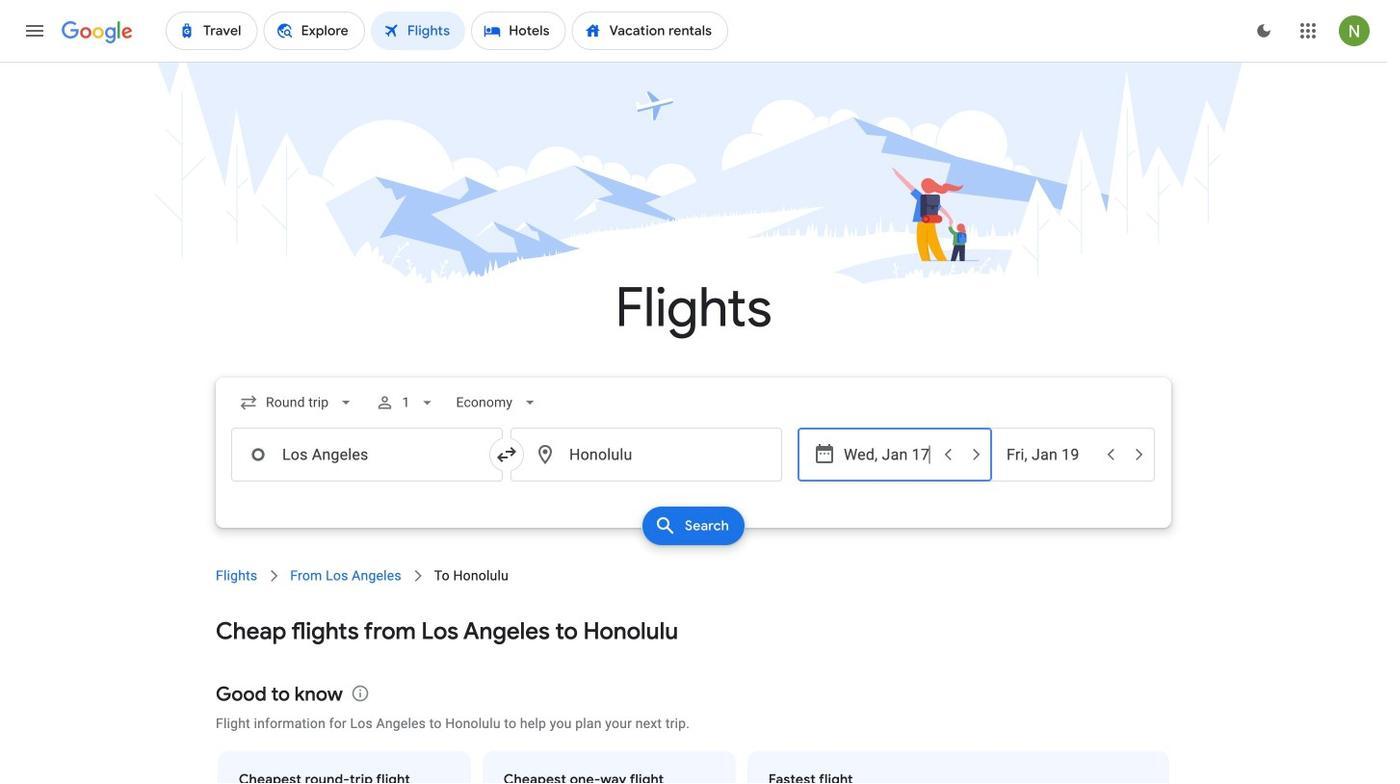 Task type: locate. For each thing, give the bounding box(es) containing it.
swap origin and destination. image
[[495, 443, 518, 466]]

Return text field
[[1007, 429, 1096, 481]]

Departure text field
[[844, 429, 933, 481]]

None text field
[[511, 428, 782, 482]]

None text field
[[231, 428, 503, 482]]

None field
[[231, 385, 364, 420], [448, 385, 547, 420], [231, 385, 364, 420], [448, 385, 547, 420]]

none text field inside flight search field
[[511, 428, 782, 482]]



Task type: describe. For each thing, give the bounding box(es) containing it.
main menu image
[[23, 19, 46, 42]]

change appearance image
[[1241, 8, 1287, 54]]

Flight search field
[[200, 378, 1187, 551]]



Task type: vqa. For each thing, say whether or not it's contained in the screenshot.
the we never sell your personal information to third parties.
no



